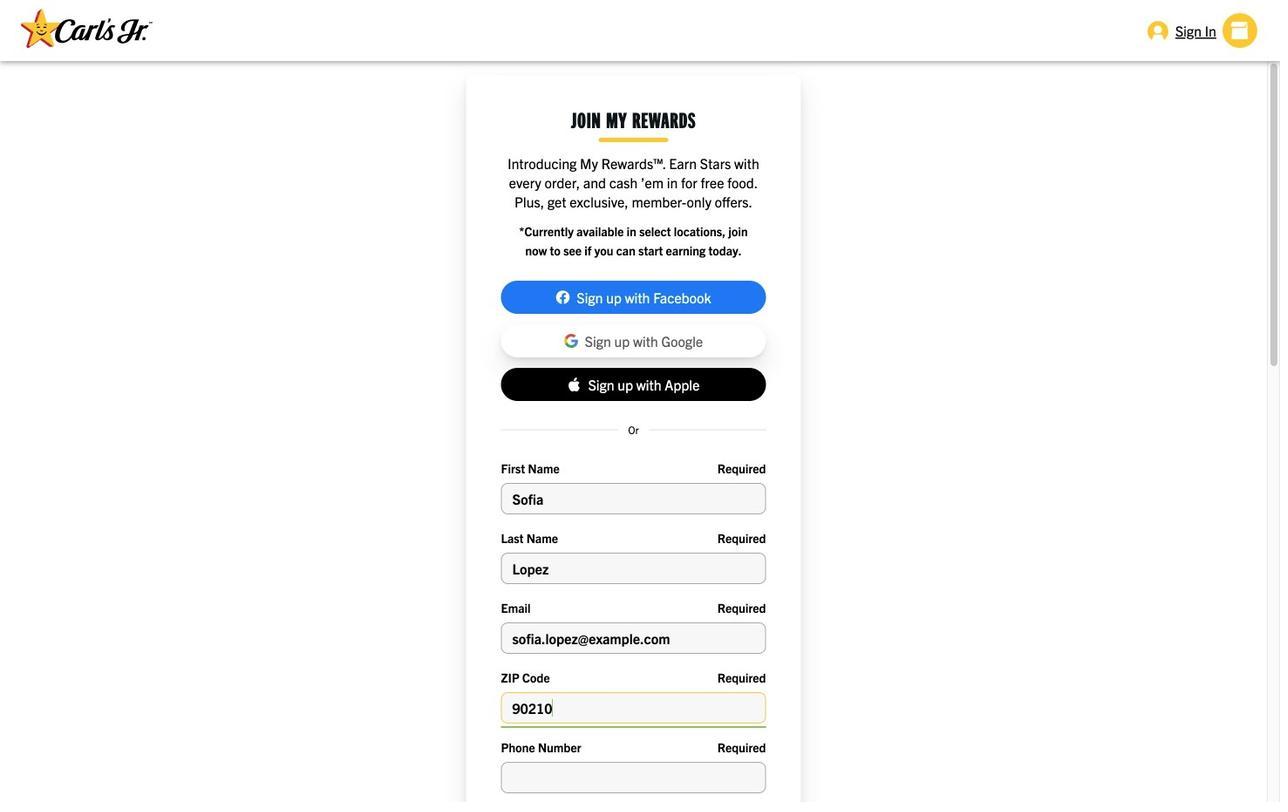 Task type: describe. For each thing, give the bounding box(es) containing it.
size  md image
[[1148, 20, 1169, 41]]



Task type: locate. For each thing, give the bounding box(es) containing it.
navigate to bag image
[[1223, 13, 1258, 48]]

carlsjr logo image
[[21, 9, 153, 48]]



